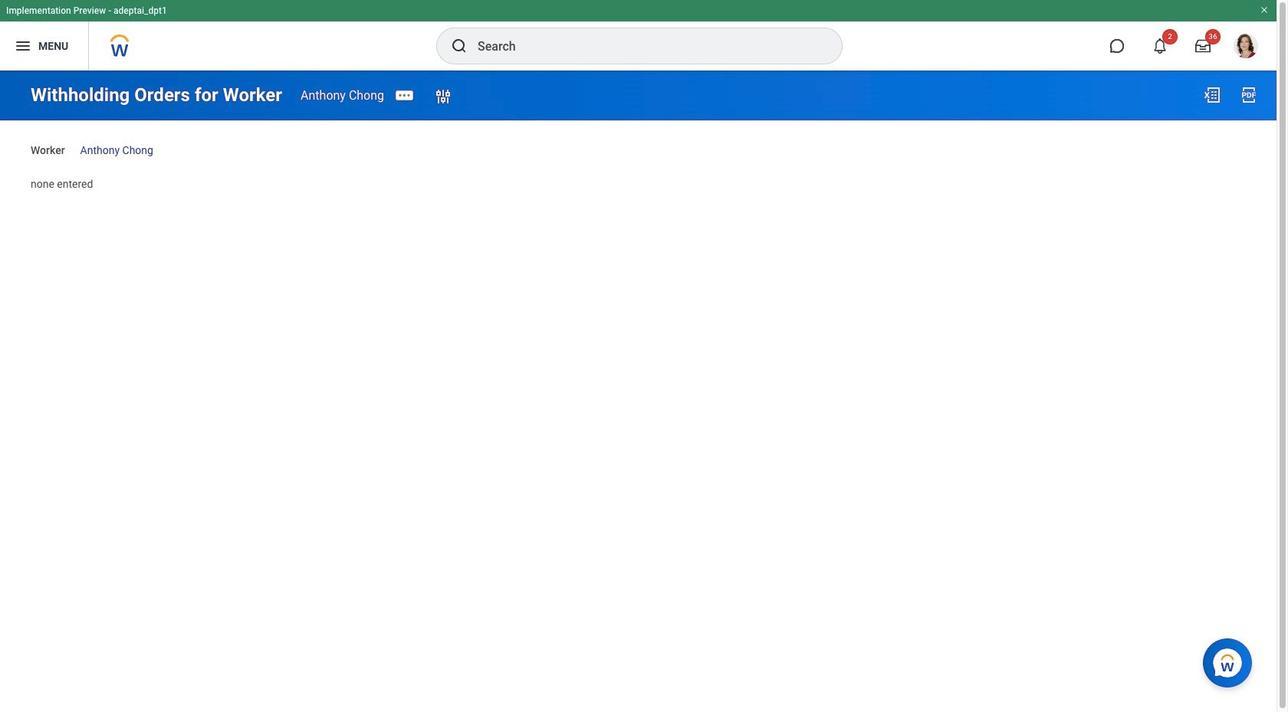 Task type: vqa. For each thing, say whether or not it's contained in the screenshot.
View printable version (PDF) 'icon'
yes



Task type: locate. For each thing, give the bounding box(es) containing it.
search image
[[450, 37, 469, 55]]

Search Workday  search field
[[478, 29, 811, 63]]

banner
[[0, 0, 1277, 71]]

view printable version (pdf) image
[[1240, 86, 1259, 104]]

main content
[[0, 71, 1277, 205]]



Task type: describe. For each thing, give the bounding box(es) containing it.
profile logan mcneil image
[[1234, 34, 1259, 61]]

notifications large image
[[1153, 38, 1168, 54]]

export to excel image
[[1203, 86, 1222, 104]]

change selection image
[[434, 88, 453, 106]]

justify image
[[14, 37, 32, 55]]

close environment banner image
[[1260, 5, 1269, 15]]

inbox large image
[[1196, 38, 1211, 54]]



